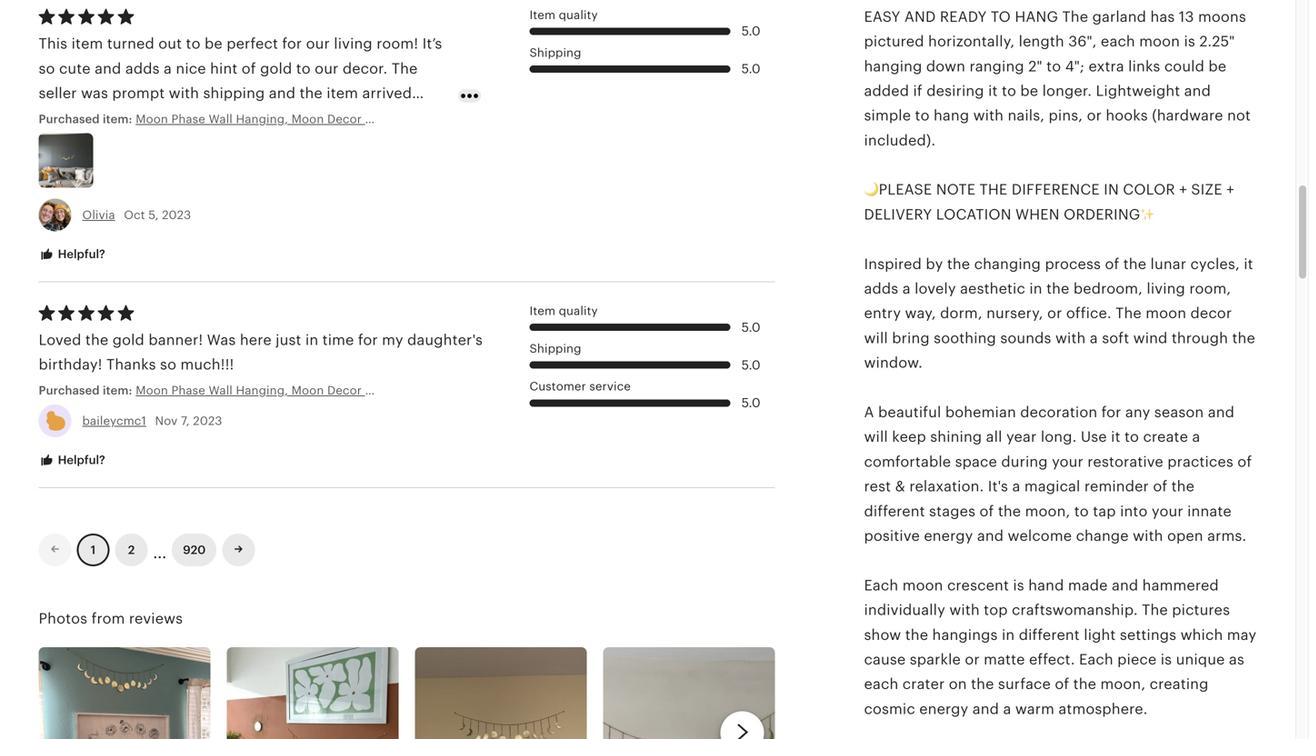 Task type: describe. For each thing, give the bounding box(es) containing it.
a
[[865, 404, 875, 421]]

horizontally,
[[929, 33, 1015, 50]]

gold inside this item turned out to be perfect for our living room! it's so cute and adds a nice hint of gold to our decor. the seller was prompt with shipping and the item arrived safely in perfect condition. 😊
[[260, 60, 292, 77]]

the up atmosphere.
[[1074, 676, 1097, 693]]

1 purchased item: from the top
[[39, 113, 136, 126]]

and up was
[[95, 60, 121, 77]]

positive
[[865, 528, 921, 544]]

year
[[1007, 429, 1037, 445]]

ordering✨
[[1064, 206, 1156, 223]]

room!
[[377, 36, 419, 52]]

helpful? for 1st helpful? 'button' from the bottom of the page
[[55, 453, 105, 467]]

so inside the loved the gold banner! was here just in time for my daughter's birthday! thanks so much!!!
[[160, 357, 177, 373]]

restorative
[[1088, 454, 1164, 470]]

and down surface
[[973, 701, 1000, 718]]

cause
[[865, 652, 906, 668]]

🌙please
[[865, 182, 933, 198]]

wind
[[1134, 330, 1168, 346]]

settings
[[1121, 627, 1177, 643]]

nov
[[155, 414, 178, 428]]

2 vertical spatial is
[[1161, 652, 1173, 668]]

2 shipping from the top
[[530, 342, 582, 356]]

individually
[[865, 602, 946, 619]]

2 purchased from the top
[[39, 384, 100, 398]]

2
[[128, 543, 135, 557]]

to right 2"
[[1047, 58, 1062, 74]]

1 item quality from the top
[[530, 8, 598, 22]]

unique
[[1177, 652, 1226, 668]]

condition.
[[157, 110, 229, 126]]

down
[[927, 58, 966, 74]]

olivia link
[[82, 208, 115, 222]]

1 horizontal spatial perfect
[[227, 36, 278, 52]]

turned
[[107, 36, 154, 52]]

to right out
[[186, 36, 201, 52]]

in inside 'each moon crescent is hand made and hammered individually with top craftswomanship. the pictures show the hangings in different light settings which may cause sparkle or matte effect. each piece is unique as each crater on the surface of the moon, creating cosmic energy and a warm atmosphere.'
[[1002, 627, 1015, 643]]

5 5.0 from the top
[[742, 396, 761, 410]]

helpful? for second helpful? 'button' from the bottom
[[55, 247, 105, 261]]

arrived
[[362, 85, 412, 101]]

the down it's
[[999, 503, 1022, 520]]

with inside 'each moon crescent is hand made and hammered individually with top craftswomanship. the pictures show the hangings in different light settings which may cause sparkle or matte effect. each piece is unique as each crater on the surface of the moon, creating cosmic energy and a warm atmosphere.'
[[950, 602, 980, 619]]

creating
[[1150, 676, 1209, 693]]

it inside inspired by the changing process of the lunar cycles, it adds a lovely aesthetic in the bedroom, living room, entry way, dorm, nursery, or office. the moon decor will bring soothing sounds with a soft wind through the window.
[[1245, 256, 1254, 272]]

color
[[1124, 182, 1176, 198]]

the inside this item turned out to be perfect for our living room! it's so cute and adds a nice hint of gold to our decor. the seller was prompt with shipping and the item arrived safely in perfect condition. 😊
[[392, 60, 418, 77]]

5,
[[148, 208, 159, 222]]

reminder
[[1085, 479, 1150, 495]]

the inside inspired by the changing process of the lunar cycles, it adds a lovely aesthetic in the bedroom, living room, entry way, dorm, nursery, or office. the moon decor will bring soothing sounds with a soft wind through the window.
[[1116, 305, 1142, 322]]

a right it's
[[1013, 479, 1021, 495]]

hanging
[[865, 58, 923, 74]]

living inside inspired by the changing process of the lunar cycles, it adds a lovely aesthetic in the bedroom, living room, entry way, dorm, nursery, or office. the moon decor will bring soothing sounds with a soft wind through the window.
[[1147, 281, 1186, 297]]

delivery
[[865, 206, 933, 223]]

craftswomanship.
[[1012, 602, 1139, 619]]

a up practices
[[1193, 429, 1201, 445]]

my
[[382, 332, 404, 348]]

the left lunar
[[1124, 256, 1147, 272]]

1 item: from the top
[[103, 113, 132, 126]]

length
[[1019, 33, 1065, 50]]

keep
[[893, 429, 927, 445]]

2023 for olivia oct 5, 2023
[[162, 208, 191, 222]]

0 horizontal spatial is
[[1014, 578, 1025, 594]]

changing
[[975, 256, 1042, 272]]

reviews
[[129, 611, 183, 627]]

space
[[956, 454, 998, 470]]

simple
[[865, 107, 912, 124]]

2.25"
[[1200, 33, 1236, 50]]

7,
[[181, 414, 190, 428]]

moon inside 'each moon crescent is hand made and hammered individually with top craftswomanship. the pictures show the hangings in different light settings which may cause sparkle or matte effect. each piece is unique as each crater on the surface of the moon, creating cosmic energy and a warm atmosphere.'
[[903, 578, 944, 594]]

in inside inspired by the changing process of the lunar cycles, it adds a lovely aesthetic in the bedroom, living room, entry way, dorm, nursery, or office. the moon decor will bring soothing sounds with a soft wind through the window.
[[1030, 281, 1043, 297]]

gold inside the loved the gold banner! was here just in time for my daughter's birthday! thanks so much!!!
[[113, 332, 145, 348]]

the down practices
[[1172, 479, 1195, 495]]

1 horizontal spatial be
[[1021, 83, 1039, 99]]

comfortable
[[865, 454, 952, 470]]

soft
[[1103, 330, 1130, 346]]

1 item from the top
[[530, 8, 556, 22]]

inspired by the changing process of the lunar cycles, it adds a lovely aesthetic in the bedroom, living room, entry way, dorm, nursery, or office. the moon decor will bring soothing sounds with a soft wind through the window.
[[865, 256, 1256, 371]]

1 helpful? button from the top
[[25, 238, 119, 272]]

sparkle
[[910, 652, 961, 668]]

and left welcome
[[978, 528, 1004, 544]]

banner!
[[149, 332, 203, 348]]

decor
[[1191, 305, 1233, 322]]

entry
[[865, 305, 902, 322]]

it inside easy and ready to hang the garland has 13 moons pictured horizontally, length 36", each moon is 2.25" hanging down ranging 2" to 4"; extra links could be added if desiring it to be longer. lightweight and simple to hang with nails, pins, or hooks (hardware not included).
[[989, 83, 998, 99]]

magical
[[1025, 479, 1081, 495]]

0 vertical spatial your
[[1053, 454, 1084, 470]]

2 + from the left
[[1227, 182, 1235, 198]]

with inside easy and ready to hang the garland has 13 moons pictured horizontally, length 36", each moon is 2.25" hanging down ranging 2" to 4"; extra links could be added if desiring it to be longer. lightweight and simple to hang with nails, pins, or hooks (hardware not included).
[[974, 107, 1004, 124]]

room,
[[1190, 281, 1232, 297]]

ranging
[[970, 58, 1025, 74]]

a inside 'each moon crescent is hand made and hammered individually with top craftswomanship. the pictures show the hangings in different light settings which may cause sparkle or matte effect. each piece is unique as each crater on the surface of the moon, creating cosmic energy and a warm atmosphere.'
[[1004, 701, 1012, 718]]

2 item quality from the top
[[530, 304, 598, 318]]

36",
[[1069, 33, 1098, 50]]

out
[[158, 36, 182, 52]]

top
[[984, 602, 1008, 619]]

2 5.0 from the top
[[742, 62, 761, 76]]

living inside this item turned out to be perfect for our living room! it's so cute and adds a nice hint of gold to our decor. the seller was prompt with shipping and the item arrived safely in perfect condition. 😊
[[334, 36, 373, 52]]

the inside easy and ready to hang the garland has 13 moons pictured horizontally, length 36", each moon is 2.25" hanging down ranging 2" to 4"; extra links could be added if desiring it to be longer. lightweight and simple to hang with nails, pins, or hooks (hardware not included).
[[1063, 9, 1089, 25]]

bedroom,
[[1074, 281, 1143, 297]]

will inside inspired by the changing process of the lunar cycles, it adds a lovely aesthetic in the bedroom, living room, entry way, dorm, nursery, or office. the moon decor will bring soothing sounds with a soft wind through the window.
[[865, 330, 889, 346]]

rest
[[865, 479, 892, 495]]

the inside this item turned out to be perfect for our living room! it's so cute and adds a nice hint of gold to our decor. the seller was prompt with shipping and the item arrived safely in perfect condition. 😊
[[300, 85, 323, 101]]

stages
[[930, 503, 976, 520]]

1 vertical spatial perfect
[[101, 110, 153, 126]]

adds inside this item turned out to be perfect for our living room! it's so cute and adds a nice hint of gold to our decor. the seller was prompt with shipping and the item arrived safely in perfect condition. 😊
[[125, 60, 160, 77]]

baileycmc1 link
[[82, 414, 146, 428]]

here
[[240, 332, 272, 348]]

links
[[1129, 58, 1161, 74]]

customer
[[530, 380, 587, 394]]

of inside 'each moon crescent is hand made and hammered individually with top craftswomanship. the pictures show the hangings in different light settings which may cause sparkle or matte effect. each piece is unique as each crater on the surface of the moon, creating cosmic energy and a warm atmosphere.'
[[1056, 676, 1070, 693]]

light
[[1085, 627, 1117, 643]]

easy and ready to hang the garland has 13 moons pictured horizontally, length 36", each moon is 2.25" hanging down ranging 2" to 4"; extra links could be added if desiring it to be longer. lightweight and simple to hang with nails, pins, or hooks (hardware not included).
[[865, 9, 1252, 149]]

🌙please note the difference in color + size + delivery location when ordering✨
[[865, 182, 1235, 223]]

cosmic
[[865, 701, 916, 718]]

or inside easy and ready to hang the garland has 13 moons pictured horizontally, length 36", each moon is 2.25" hanging down ranging 2" to 4"; extra links could be added if desiring it to be longer. lightweight and simple to hang with nails, pins, or hooks (hardware not included).
[[1088, 107, 1102, 124]]

decor.
[[343, 60, 388, 77]]

safely
[[39, 110, 80, 126]]

piece
[[1118, 652, 1157, 668]]

soothing
[[934, 330, 997, 346]]

&
[[896, 479, 906, 495]]

to down any
[[1125, 429, 1140, 445]]

a left soft
[[1090, 330, 1099, 346]]

0 vertical spatial item
[[72, 36, 103, 52]]

hint
[[210, 60, 238, 77]]

practices
[[1168, 454, 1234, 470]]

daughter's
[[408, 332, 483, 348]]

as
[[1230, 652, 1245, 668]]

different inside 'each moon crescent is hand made and hammered individually with top craftswomanship. the pictures show the hangings in different light settings which may cause sparkle or matte effect. each piece is unique as each crater on the surface of the moon, creating cosmic energy and a warm atmosphere.'
[[1019, 627, 1081, 643]]

hangings
[[933, 627, 998, 643]]

0 horizontal spatial each
[[865, 578, 899, 594]]

0 vertical spatial our
[[306, 36, 330, 52]]

service
[[590, 380, 631, 394]]

lunar
[[1151, 256, 1187, 272]]

oct
[[124, 208, 145, 222]]

window.
[[865, 355, 923, 371]]

is inside easy and ready to hang the garland has 13 moons pictured horizontally, length 36", each moon is 2.25" hanging down ranging 2" to 4"; extra links could be added if desiring it to be longer. lightweight and simple to hang with nails, pins, or hooks (hardware not included).
[[1185, 33, 1196, 50]]

the
[[980, 182, 1008, 198]]

a down inspired
[[903, 281, 911, 297]]

1 horizontal spatial item
[[327, 85, 358, 101]]

😊
[[233, 110, 248, 126]]

or inside 'each moon crescent is hand made and hammered individually with top craftswomanship. the pictures show the hangings in different light settings which may cause sparkle or matte effect. each piece is unique as each crater on the surface of the moon, creating cosmic energy and a warm atmosphere.'
[[965, 652, 980, 668]]

was
[[207, 332, 236, 348]]



Task type: locate. For each thing, give the bounding box(es) containing it.
each down garland
[[1102, 33, 1136, 50]]

0 vertical spatial item quality
[[530, 8, 598, 22]]

920 link
[[172, 534, 217, 567]]

lightweight
[[1097, 83, 1181, 99]]

2023 right 7,
[[193, 414, 222, 428]]

size
[[1192, 182, 1223, 198]]

+ right the size
[[1227, 182, 1235, 198]]

1 vertical spatial quality
[[559, 304, 598, 318]]

of right hint at the top left of the page
[[242, 60, 256, 77]]

with inside 'a beautiful bohemian decoration for any season and will keep shining all year long. use it to create a comfortable space during your restorative practices of rest & relaxation. it's a magical reminder of the different stages of the moon, to tap into your innate positive energy and welcome change with open arms.'
[[1134, 528, 1164, 544]]

1 vertical spatial each
[[1080, 652, 1114, 668]]

1 vertical spatial 2023
[[193, 414, 222, 428]]

is up creating
[[1161, 652, 1173, 668]]

2 vertical spatial be
[[1021, 83, 1039, 99]]

1 horizontal spatial moon,
[[1101, 676, 1146, 693]]

energy
[[925, 528, 974, 544], [920, 701, 969, 718]]

item up cute
[[72, 36, 103, 52]]

1 horizontal spatial it
[[1112, 429, 1121, 445]]

1 vertical spatial moon
[[1146, 305, 1187, 322]]

item down decor.
[[327, 85, 358, 101]]

was
[[81, 85, 108, 101]]

atmosphere.
[[1059, 701, 1148, 718]]

of up bedroom,
[[1106, 256, 1120, 272]]

moon, inside 'a beautiful bohemian decoration for any season and will keep shining all year long. use it to create a comfortable space during your restorative practices of rest & relaxation. it's a magical reminder of the different stages of the moon, to tap into your innate positive energy and welcome change with open arms.'
[[1026, 503, 1071, 520]]

the down 'process' in the right of the page
[[1047, 281, 1070, 297]]

1 horizontal spatial each
[[1080, 652, 1114, 668]]

0 vertical spatial purchased
[[39, 113, 100, 126]]

energy inside 'each moon crescent is hand made and hammered individually with top craftswomanship. the pictures show the hangings in different light settings which may cause sparkle or matte effect. each piece is unique as each crater on the surface of the moon, creating cosmic energy and a warm atmosphere.'
[[920, 701, 969, 718]]

purchased down seller
[[39, 113, 100, 126]]

or down hangings
[[965, 652, 980, 668]]

for inside the loved the gold banner! was here just in time for my daughter's birthday! thanks so much!!!
[[358, 332, 378, 348]]

with inside inspired by the changing process of the lunar cycles, it adds a lovely aesthetic in the bedroom, living room, entry way, dorm, nursery, or office. the moon decor will bring soothing sounds with a soft wind through the window.
[[1056, 330, 1086, 346]]

a beautiful bohemian decoration for any season and will keep shining all year long. use it to create a comfortable space during your restorative practices of rest & relaxation. it's a magical reminder of the different stages of the moon, to tap into your innate positive energy and welcome change with open arms.
[[865, 404, 1253, 544]]

0 vertical spatial be
[[205, 36, 223, 52]]

1 vertical spatial item quality
[[530, 304, 598, 318]]

our left decor.
[[315, 60, 339, 77]]

1 + from the left
[[1180, 182, 1188, 198]]

the right 'on'
[[972, 676, 995, 693]]

each inside 'each moon crescent is hand made and hammered individually with top craftswomanship. the pictures show the hangings in different light settings which may cause sparkle or matte effect. each piece is unique as each crater on the surface of the moon, creating cosmic energy and a warm atmosphere.'
[[865, 676, 899, 693]]

+ left the size
[[1180, 182, 1188, 198]]

1 vertical spatial energy
[[920, 701, 969, 718]]

a inside this item turned out to be perfect for our living room! it's so cute and adds a nice hint of gold to our decor. the seller was prompt with shipping and the item arrived safely in perfect condition. 😊
[[164, 60, 172, 77]]

it right "cycles,"
[[1245, 256, 1254, 272]]

0 horizontal spatial gold
[[113, 332, 145, 348]]

1 vertical spatial item
[[327, 85, 358, 101]]

it down ranging
[[989, 83, 998, 99]]

in right just
[[306, 332, 319, 348]]

1 vertical spatial it
[[1245, 256, 1254, 272]]

in up matte
[[1002, 627, 1015, 643]]

the inside the loved the gold banner! was here just in time for my daughter's birthday! thanks so much!!!
[[85, 332, 109, 348]]

helpful? down baileycmc1 link
[[55, 453, 105, 467]]

our left room! at left
[[306, 36, 330, 52]]

so
[[39, 60, 55, 77], [160, 357, 177, 373]]

of down the effect.
[[1056, 676, 1070, 693]]

0 vertical spatial perfect
[[227, 36, 278, 52]]

moon down has on the top of page
[[1140, 33, 1181, 50]]

2 helpful? from the top
[[55, 453, 105, 467]]

with inside this item turned out to be perfect for our living room! it's so cute and adds a nice hint of gold to our decor. the seller was prompt with shipping and the item arrived safely in perfect condition. 😊
[[169, 85, 199, 101]]

it right use
[[1112, 429, 1121, 445]]

quality
[[559, 8, 598, 22], [559, 304, 598, 318]]

in inside this item turned out to be perfect for our living room! it's so cute and adds a nice hint of gold to our decor. the seller was prompt with shipping and the item arrived safely in perfect condition. 😊
[[84, 110, 97, 126]]

1 vertical spatial so
[[160, 357, 177, 373]]

0 vertical spatial helpful? button
[[25, 238, 119, 272]]

your down long.
[[1053, 454, 1084, 470]]

1 horizontal spatial gold
[[260, 60, 292, 77]]

each up individually
[[865, 578, 899, 594]]

the down individually
[[906, 627, 929, 643]]

1 vertical spatial item
[[530, 304, 556, 318]]

2 helpful? button from the top
[[25, 444, 119, 478]]

your up 'open'
[[1152, 503, 1184, 520]]

if
[[914, 83, 923, 99]]

0 vertical spatial moon,
[[1026, 503, 1071, 520]]

adds inside inspired by the changing process of the lunar cycles, it adds a lovely aesthetic in the bedroom, living room, entry way, dorm, nursery, or office. the moon decor will bring soothing sounds with a soft wind through the window.
[[865, 281, 899, 297]]

living
[[334, 36, 373, 52], [1147, 281, 1186, 297]]

1 vertical spatial our
[[315, 60, 339, 77]]

0 horizontal spatial it
[[989, 83, 998, 99]]

1 vertical spatial each
[[865, 676, 899, 693]]

2 link
[[115, 534, 148, 567]]

welcome
[[1008, 528, 1073, 544]]

moon, down magical
[[1026, 503, 1071, 520]]

hand
[[1029, 578, 1065, 594]]

0 horizontal spatial item
[[72, 36, 103, 52]]

the up settings
[[1143, 602, 1169, 619]]

0 vertical spatial it
[[989, 83, 998, 99]]

1 horizontal spatial adds
[[865, 281, 899, 297]]

0 vertical spatial adds
[[125, 60, 160, 77]]

with down office.
[[1056, 330, 1086, 346]]

gold up 'shipping'
[[260, 60, 292, 77]]

or right pins,
[[1088, 107, 1102, 124]]

1 vertical spatial gold
[[113, 332, 145, 348]]

each down cause
[[865, 676, 899, 693]]

the up birthday!
[[85, 332, 109, 348]]

of down restorative
[[1154, 479, 1168, 495]]

use
[[1081, 429, 1108, 445]]

just
[[276, 332, 302, 348]]

1 vertical spatial helpful? button
[[25, 444, 119, 478]]

2 horizontal spatial is
[[1185, 33, 1196, 50]]

bohemian
[[946, 404, 1017, 421]]

with
[[169, 85, 199, 101], [974, 107, 1004, 124], [1056, 330, 1086, 346], [1134, 528, 1164, 544], [950, 602, 980, 619]]

prompt
[[112, 85, 165, 101]]

purchased down birthday!
[[39, 384, 100, 398]]

4 5.0 from the top
[[742, 358, 761, 372]]

1 horizontal spatial for
[[358, 332, 378, 348]]

for inside 'a beautiful bohemian decoration for any season and will keep shining all year long. use it to create a comfortable space during your restorative practices of rest & relaxation. it's a magical reminder of the different stages of the moon, to tap into your innate positive energy and welcome change with open arms.'
[[1102, 404, 1122, 421]]

it inside 'a beautiful bohemian decoration for any season and will keep shining all year long. use it to create a comfortable space during your restorative practices of rest & relaxation. it's a magical reminder of the different stages of the moon, to tap into your innate positive energy and welcome change with open arms.'
[[1112, 429, 1121, 445]]

different up the effect.
[[1019, 627, 1081, 643]]

1 vertical spatial or
[[1048, 305, 1063, 322]]

to left the tap
[[1075, 503, 1090, 520]]

0 vertical spatial helpful?
[[55, 247, 105, 261]]

adds up entry
[[865, 281, 899, 297]]

0 vertical spatial 2023
[[162, 208, 191, 222]]

2 vertical spatial it
[[1112, 429, 1121, 445]]

0 vertical spatial purchased item:
[[39, 113, 136, 126]]

0 vertical spatial living
[[334, 36, 373, 52]]

0 vertical spatial quality
[[559, 8, 598, 22]]

0 vertical spatial or
[[1088, 107, 1102, 124]]

item quality
[[530, 8, 598, 22], [530, 304, 598, 318]]

has
[[1151, 9, 1176, 25]]

much!!!
[[181, 357, 234, 373]]

will inside 'a beautiful bohemian decoration for any season and will keep shining all year long. use it to create a comfortable space during your restorative practices of rest & relaxation. it's a magical reminder of the different stages of the moon, to tap into your innate positive energy and welcome change with open arms.'
[[865, 429, 889, 445]]

1 helpful? from the top
[[55, 247, 105, 261]]

with right hang
[[974, 107, 1004, 124]]

innate
[[1188, 503, 1232, 520]]

each down light
[[1080, 652, 1114, 668]]

loved
[[39, 332, 81, 348]]

2 quality from the top
[[559, 304, 598, 318]]

1 horizontal spatial so
[[160, 357, 177, 373]]

purchased item: down birthday!
[[39, 384, 136, 398]]

1 shipping from the top
[[530, 46, 582, 59]]

loved the gold banner! was here just in time for my daughter's birthday! thanks so much!!!
[[39, 332, 483, 373]]

process
[[1046, 256, 1102, 272]]

2 horizontal spatial be
[[1209, 58, 1227, 74]]

different up positive
[[865, 503, 926, 520]]

1 will from the top
[[865, 330, 889, 346]]

1 quality from the top
[[559, 8, 598, 22]]

energy inside 'a beautiful bohemian decoration for any season and will keep shining all year long. use it to create a comfortable space during your restorative practices of rest & relaxation. it's a magical reminder of the different stages of the moon, to tap into your innate positive energy and welcome change with open arms.'
[[925, 528, 974, 544]]

1 vertical spatial purchased
[[39, 384, 100, 398]]

when
[[1016, 206, 1060, 223]]

0 horizontal spatial or
[[965, 652, 980, 668]]

matte
[[984, 652, 1026, 668]]

extra
[[1089, 58, 1125, 74]]

living up decor.
[[334, 36, 373, 52]]

any
[[1126, 404, 1151, 421]]

in
[[1104, 182, 1120, 198]]

0 horizontal spatial be
[[205, 36, 223, 52]]

this
[[39, 36, 68, 52]]

2 horizontal spatial for
[[1102, 404, 1122, 421]]

1 vertical spatial helpful?
[[55, 453, 105, 467]]

to left decor.
[[296, 60, 311, 77]]

1 5.0 from the top
[[742, 24, 761, 38]]

0 vertical spatial gold
[[260, 60, 292, 77]]

helpful?
[[55, 247, 105, 261], [55, 453, 105, 467]]

pictured
[[865, 33, 925, 50]]

2 item from the top
[[530, 304, 556, 318]]

0 vertical spatial different
[[865, 503, 926, 520]]

2 item: from the top
[[103, 384, 132, 398]]

each inside easy and ready to hang the garland has 13 moons pictured horizontally, length 36", each moon is 2.25" hanging down ranging 2" to 4"; extra links could be added if desiring it to be longer. lightweight and simple to hang with nails, pins, or hooks (hardware not included).
[[1102, 33, 1136, 50]]

0 horizontal spatial perfect
[[101, 110, 153, 126]]

for inside this item turned out to be perfect for our living room! it's so cute and adds a nice hint of gold to our decor. the seller was prompt with shipping and the item arrived safely in perfect condition. 😊
[[282, 36, 302, 52]]

2 vertical spatial or
[[965, 652, 980, 668]]

the up 36",
[[1063, 9, 1089, 25]]

this item turned out to be perfect for our living room! it's so cute and adds a nice hint of gold to our decor. the seller was prompt with shipping and the item arrived safely in perfect condition. 😊
[[39, 36, 443, 126]]

hooks
[[1106, 107, 1149, 124]]

not
[[1228, 107, 1252, 124]]

in inside the loved the gold banner! was here just in time for my daughter's birthday! thanks so much!!!
[[306, 332, 319, 348]]

energy down 'on'
[[920, 701, 969, 718]]

photos
[[39, 611, 87, 627]]

inspired
[[865, 256, 922, 272]]

helpful? button
[[25, 238, 119, 272], [25, 444, 119, 478]]

so down this
[[39, 60, 55, 77]]

olivia
[[82, 208, 115, 222]]

2 vertical spatial moon
[[903, 578, 944, 594]]

with down nice
[[169, 85, 199, 101]]

1 vertical spatial purchased item:
[[39, 384, 136, 398]]

beautiful
[[879, 404, 942, 421]]

different
[[865, 503, 926, 520], [1019, 627, 1081, 643]]

and inside easy and ready to hang the garland has 13 moons pictured horizontally, length 36", each moon is 2.25" hanging down ranging 2" to 4"; extra links could be added if desiring it to be longer. lightweight and simple to hang with nails, pins, or hooks (hardware not included).
[[1185, 83, 1212, 99]]

0 horizontal spatial for
[[282, 36, 302, 52]]

be up hint at the top left of the page
[[205, 36, 223, 52]]

made
[[1069, 578, 1108, 594]]

perfect down prompt
[[101, 110, 153, 126]]

2023 for baileycmc1 nov 7, 2023
[[193, 414, 222, 428]]

0 horizontal spatial so
[[39, 60, 55, 77]]

is left hand
[[1014, 578, 1025, 594]]

and right season
[[1209, 404, 1235, 421]]

office.
[[1067, 305, 1112, 322]]

gold
[[260, 60, 292, 77], [113, 332, 145, 348]]

moon inside inspired by the changing process of the lunar cycles, it adds a lovely aesthetic in the bedroom, living room, entry way, dorm, nursery, or office. the moon decor will bring soothing sounds with a soft wind through the window.
[[1146, 305, 1187, 322]]

of right practices
[[1238, 454, 1253, 470]]

customer service
[[530, 380, 631, 394]]

or inside inspired by the changing process of the lunar cycles, it adds a lovely aesthetic in the bedroom, living room, entry way, dorm, nursery, or office. the moon decor will bring soothing sounds with a soft wind through the window.
[[1048, 305, 1063, 322]]

1 vertical spatial your
[[1152, 503, 1184, 520]]

is down 13
[[1185, 33, 1196, 50]]

0 vertical spatial shipping
[[530, 46, 582, 59]]

0 vertical spatial item
[[530, 8, 556, 22]]

1 horizontal spatial +
[[1227, 182, 1235, 198]]

0 horizontal spatial your
[[1053, 454, 1084, 470]]

included).
[[865, 132, 936, 149]]

a left nice
[[164, 60, 172, 77]]

the up soft
[[1116, 305, 1142, 322]]

purchased item: down was
[[39, 113, 136, 126]]

item
[[530, 8, 556, 22], [530, 304, 556, 318]]

so inside this item turned out to be perfect for our living room! it's so cute and adds a nice hint of gold to our decor. the seller was prompt with shipping and the item arrived safely in perfect condition. 😊
[[39, 60, 55, 77]]

and right 'shipping'
[[269, 85, 296, 101]]

1 horizontal spatial different
[[1019, 627, 1081, 643]]

energy down stages
[[925, 528, 974, 544]]

and up (hardware
[[1185, 83, 1212, 99]]

1 horizontal spatial or
[[1048, 305, 1063, 322]]

season
[[1155, 404, 1205, 421]]

0 vertical spatial moon
[[1140, 33, 1181, 50]]

1 vertical spatial adds
[[865, 281, 899, 297]]

moon, down piece
[[1101, 676, 1146, 693]]

so down banner!
[[160, 357, 177, 373]]

1 purchased from the top
[[39, 113, 100, 126]]

different inside 'a beautiful bohemian decoration for any season and will keep shining all year long. use it to create a comfortable space during your restorative practices of rest & relaxation. it's a magical reminder of the different stages of the moon, to tap into your innate positive energy and welcome change with open arms.'
[[865, 503, 926, 520]]

effect.
[[1030, 652, 1076, 668]]

purchased item:
[[39, 113, 136, 126], [39, 384, 136, 398]]

adds up prompt
[[125, 60, 160, 77]]

0 horizontal spatial adds
[[125, 60, 160, 77]]

0 vertical spatial so
[[39, 60, 55, 77]]

0 vertical spatial item:
[[103, 113, 132, 126]]

to down if
[[916, 107, 930, 124]]

1 vertical spatial will
[[865, 429, 889, 445]]

shipping
[[203, 85, 265, 101]]

is
[[1185, 33, 1196, 50], [1014, 578, 1025, 594], [1161, 652, 1173, 668]]

will down a
[[865, 429, 889, 445]]

0 horizontal spatial moon,
[[1026, 503, 1071, 520]]

of inside inspired by the changing process of the lunar cycles, it adds a lovely aesthetic in the bedroom, living room, entry way, dorm, nursery, or office. the moon decor will bring soothing sounds with a soft wind through the window.
[[1106, 256, 1120, 272]]

view details of this review photo by olivia image
[[39, 133, 93, 188]]

2"
[[1029, 58, 1043, 74]]

1 vertical spatial for
[[358, 332, 378, 348]]

1 vertical spatial item:
[[103, 384, 132, 398]]

0 horizontal spatial living
[[334, 36, 373, 52]]

item: down prompt
[[103, 113, 132, 126]]

3 5.0 from the top
[[742, 320, 761, 335]]

with down 'into'
[[1134, 528, 1164, 544]]

the right by
[[948, 256, 971, 272]]

photos from reviews
[[39, 611, 183, 627]]

1 vertical spatial be
[[1209, 58, 1227, 74]]

garland
[[1093, 9, 1147, 25]]

0 horizontal spatial different
[[865, 503, 926, 520]]

in up nursery,
[[1030, 281, 1043, 297]]

of inside this item turned out to be perfect for our living room! it's so cute and adds a nice hint of gold to our decor. the seller was prompt with shipping and the item arrived safely in perfect condition. 😊
[[242, 60, 256, 77]]

shining
[[931, 429, 983, 445]]

crater
[[903, 676, 945, 693]]

or left office.
[[1048, 305, 1063, 322]]

2 horizontal spatial it
[[1245, 256, 1254, 272]]

living down lunar
[[1147, 281, 1186, 297]]

0 vertical spatial will
[[865, 330, 889, 346]]

be down the 2.25"
[[1209, 58, 1227, 74]]

item: down thanks
[[103, 384, 132, 398]]

1 horizontal spatial 2023
[[193, 414, 222, 428]]

baileycmc1
[[82, 414, 146, 428]]

the down room! at left
[[392, 60, 418, 77]]

0 vertical spatial is
[[1185, 33, 1196, 50]]

or
[[1088, 107, 1102, 124], [1048, 305, 1063, 322], [965, 652, 980, 668]]

+
[[1180, 182, 1188, 198], [1227, 182, 1235, 198]]

into
[[1121, 503, 1148, 520]]

a left warm
[[1004, 701, 1012, 718]]

1 horizontal spatial is
[[1161, 652, 1173, 668]]

of down it's
[[980, 503, 995, 520]]

moon, inside 'each moon crescent is hand made and hammered individually with top craftswomanship. the pictures show the hangings in different light settings which may cause sparkle or matte effect. each piece is unique as each crater on the surface of the moon, creating cosmic energy and a warm atmosphere.'
[[1101, 676, 1146, 693]]

be inside this item turned out to be perfect for our living room! it's so cute and adds a nice hint of gold to our decor. the seller was prompt with shipping and the item arrived safely in perfect condition. 😊
[[205, 36, 223, 52]]

crescent
[[948, 578, 1010, 594]]

perfect up hint at the top left of the page
[[227, 36, 278, 52]]

in down was
[[84, 110, 97, 126]]

0 horizontal spatial each
[[865, 676, 899, 693]]

moon up wind
[[1146, 305, 1187, 322]]

with up hangings
[[950, 602, 980, 619]]

1 vertical spatial different
[[1019, 627, 1081, 643]]

be up nails,
[[1021, 83, 1039, 99]]

1 horizontal spatial each
[[1102, 33, 1136, 50]]

surface
[[999, 676, 1052, 693]]

2 vertical spatial for
[[1102, 404, 1122, 421]]

change
[[1077, 528, 1130, 544]]

to
[[991, 9, 1012, 25]]

to down ranging
[[1002, 83, 1017, 99]]

0 vertical spatial for
[[282, 36, 302, 52]]

0 vertical spatial each
[[1102, 33, 1136, 50]]

2 purchased item: from the top
[[39, 384, 136, 398]]

moon inside easy and ready to hang the garland has 13 moons pictured horizontally, length 36", each moon is 2.25" hanging down ranging 2" to 4"; extra links could be added if desiring it to be longer. lightweight and simple to hang with nails, pins, or hooks (hardware not included).
[[1140, 33, 1181, 50]]

each moon crescent is hand made and hammered individually with top craftswomanship. the pictures show the hangings in different light settings which may cause sparkle or matte effect. each piece is unique as each crater on the surface of the moon, creating cosmic energy and a warm atmosphere.
[[865, 578, 1257, 718]]

gold up thanks
[[113, 332, 145, 348]]

0 horizontal spatial +
[[1180, 182, 1188, 198]]

show
[[865, 627, 902, 643]]

920
[[183, 543, 206, 557]]

2 will from the top
[[865, 429, 889, 445]]

the right through
[[1233, 330, 1256, 346]]

item:
[[103, 113, 132, 126], [103, 384, 132, 398]]

shipping
[[530, 46, 582, 59], [530, 342, 582, 356]]

1 vertical spatial is
[[1014, 578, 1025, 594]]

open
[[1168, 528, 1204, 544]]

0 vertical spatial energy
[[925, 528, 974, 544]]

helpful? button down baileycmc1 link
[[25, 444, 119, 478]]

and right made
[[1112, 578, 1139, 594]]

5.0
[[742, 24, 761, 38], [742, 62, 761, 76], [742, 320, 761, 335], [742, 358, 761, 372], [742, 396, 761, 410]]

helpful? down "olivia"
[[55, 247, 105, 261]]

1 horizontal spatial your
[[1152, 503, 1184, 520]]

2 horizontal spatial or
[[1088, 107, 1102, 124]]

1 horizontal spatial living
[[1147, 281, 1186, 297]]

the inside 'each moon crescent is hand made and hammered individually with top craftswomanship. the pictures show the hangings in different light settings which may cause sparkle or matte effect. each piece is unique as each crater on the surface of the moon, creating cosmic energy and a warm atmosphere.'
[[1143, 602, 1169, 619]]

decoration
[[1021, 404, 1098, 421]]

difference
[[1012, 182, 1100, 198]]

arms.
[[1208, 528, 1247, 544]]



Task type: vqa. For each thing, say whether or not it's contained in the screenshot.
the topmost Energy
yes



